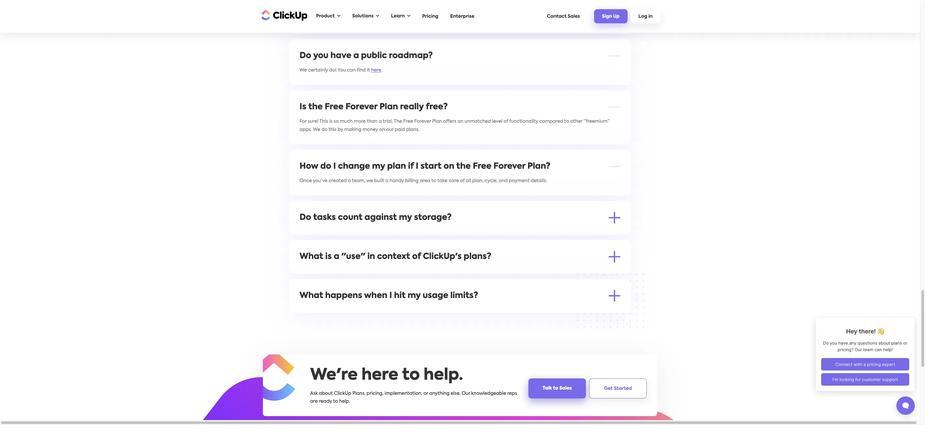 Task type: describe. For each thing, give the bounding box(es) containing it.
ask
[[310, 392, 318, 396]]

0 vertical spatial in
[[649, 14, 653, 19]]

plans?
[[464, 253, 492, 261]]

1 horizontal spatial on
[[444, 163, 455, 171]]

the left only
[[357, 230, 365, 235]]

soon
[[431, 308, 441, 313]]

once you've created a team, we built a handy billing area to take care of all plan, cycle, and payment details.
[[300, 179, 548, 183]]

is
[[300, 103, 307, 111]]

plan inside you'll still be able to use clickup, and we'll let you know as soon as a limit is reached. we're happy to provide a grace period to find the plan that works for you!
[[603, 308, 613, 313]]

0 vertical spatial count
[[338, 214, 363, 222]]

reached.
[[468, 308, 489, 313]]

that inside "uses" are intended as a demonstration of paid plan features, allowing you to explore their value for your workflows. uses are cumulative throughout a workspace and they do not reset or count down. when you reach a use limit, you won't lose any data, but you won't be able to edit or create new items with that feature. you can find a breakdown which features have usage limits
[[367, 286, 377, 290]]

works
[[311, 317, 324, 321]]

when inside "you're free to cancel at anytime! when you do, your current plan will last until the end of your billing cycle, unless you choose to downgrade immediately."
[[375, 8, 388, 13]]

1 horizontal spatial as
[[424, 308, 429, 313]]

0 vertical spatial or
[[407, 277, 412, 282]]

the inside "you're free to cancel at anytime! when you do, your current plan will last until the end of your billing cycle, unless you choose to downgrade immediately."
[[475, 8, 483, 13]]

reps
[[508, 392, 517, 396]]

are up throughout
[[316, 269, 323, 274]]

storage.
[[445, 230, 464, 235]]

to inside talk to sales button
[[553, 387, 559, 391]]

you up 'contact'
[[554, 8, 562, 13]]

0 horizontal spatial you
[[338, 68, 346, 73]]

unless
[[539, 8, 553, 13]]

2 horizontal spatial as
[[443, 308, 448, 313]]

solutions
[[352, 14, 374, 18]]

against
[[365, 214, 397, 222]]

any
[[539, 277, 547, 282]]

clickup
[[334, 392, 352, 396]]

uses
[[563, 269, 573, 274]]

so
[[334, 119, 339, 124]]

0 horizontal spatial in
[[368, 253, 375, 261]]

0 horizontal spatial i
[[334, 163, 336, 171]]

anytime!
[[354, 8, 374, 13]]

log in link
[[631, 9, 661, 23]]

for inside you'll still be able to use clickup, and we'll let you know as soon as a limit is reached. we're happy to provide a grace period to find the plan that works for you!
[[325, 317, 332, 321]]

allowing
[[441, 269, 460, 274]]

do,
[[399, 8, 406, 13]]

provide
[[525, 308, 542, 313]]

and inside "uses" are intended as a demonstration of paid plan features, allowing you to explore their value for your workflows. uses are cumulative throughout a workspace and they do not reset or count down. when you reach a use limit, you won't lose any data, but you won't be able to edit or create new items with that feature. you can find a breakdown which features have usage limits
[[358, 277, 367, 282]]

is inside you'll still be able to use clickup, and we'll let you know as soon as a limit is reached. we're happy to provide a grace period to find the plan that works for you!
[[464, 308, 467, 313]]

of inside "you're free to cancel at anytime! when you do, your current plan will last until the end of your billing cycle, unless you choose to downgrade immediately."
[[494, 8, 498, 13]]

tasks
[[314, 214, 336, 222]]

we're
[[310, 368, 358, 384]]

data,
[[548, 277, 560, 282]]

forever for i
[[494, 163, 526, 171]]

0 horizontal spatial forever
[[346, 103, 378, 111]]

count inside "uses" are intended as a demonstration of paid plan features, allowing you to explore their value for your workflows. uses are cumulative throughout a workspace and they do not reset or count down. when you reach a use limit, you won't lose any data, but you won't be able to edit or create new items with that feature. you can find a breakdown which features have usage limits
[[413, 277, 426, 282]]

0 horizontal spatial usage
[[423, 292, 449, 300]]

1 vertical spatial cycle,
[[485, 179, 498, 183]]

when inside "uses" are intended as a demonstration of paid plan features, allowing you to explore their value for your workflows. uses are cumulative throughout a workspace and they do not reset or count down. when you reach a use limit, you won't lose any data, but you won't be able to edit or create new items with that feature. you can find a breakdown which features have usage limits
[[442, 277, 456, 282]]

still
[[313, 308, 320, 313]]

of left all
[[461, 179, 465, 183]]

free for much
[[404, 119, 414, 124]]

here link
[[372, 68, 382, 73]]

for
[[300, 119, 307, 124]]

really
[[401, 103, 424, 111]]

talk to sales button
[[529, 379, 586, 399]]

solutions button
[[349, 10, 383, 23]]

workflows.
[[538, 269, 561, 274]]

explore
[[476, 269, 493, 274]]

sure!
[[308, 119, 319, 124]]

a left public
[[354, 52, 359, 60]]

we'll
[[384, 308, 394, 313]]

product button
[[313, 10, 344, 23]]

grace
[[547, 308, 561, 313]]

the inside you'll still be able to use clickup, and we'll let you know as soon as a limit is reached. we're happy to provide a grace period to find the plan that works for you!
[[594, 308, 602, 313]]

or inside ask about clickup plans, pricing, implementation, or anything else. our knowledgeable reps are ready to help.
[[424, 392, 428, 396]]

clickup image
[[260, 9, 308, 21]]

throughout
[[300, 277, 326, 282]]

learn
[[391, 14, 405, 18]]

how do i change my plan if i start on the free forever plan?
[[300, 163, 551, 171]]

you inside you'll still be able to use clickup, and we'll let you know as soon as a limit is reached. we're happy to provide a grace period to find the plan that works for you!
[[402, 308, 410, 313]]

create
[[316, 286, 331, 290]]

a up create on the left bottom
[[327, 277, 330, 282]]

your right "end"
[[499, 8, 509, 13]]

money
[[363, 127, 379, 132]]

you'll
[[300, 308, 312, 313]]

pricing,
[[367, 392, 384, 396]]

start
[[421, 163, 442, 171]]

2 horizontal spatial and
[[499, 179, 508, 183]]

of up "features,"
[[413, 253, 421, 261]]

breakdown
[[430, 286, 456, 290]]

built
[[375, 179, 385, 183]]

are right uses
[[574, 269, 581, 274]]

0 horizontal spatial or
[[310, 286, 315, 290]]

get
[[605, 387, 613, 392]]

downgrade
[[587, 8, 613, 13]]

knowledgeable
[[471, 392, 507, 396]]

be inside "uses" are intended as a demonstration of paid plan features, allowing you to explore their value for your workflows. uses are cumulative throughout a workspace and they do not reset or count down. when you reach a use limit, you won't lose any data, but you won't be able to edit or create new items with that feature. you can find a breakdown which features have usage limits
[[593, 277, 599, 282]]

0 vertical spatial here
[[372, 68, 382, 73]]

this
[[320, 119, 329, 124]]

clickup logo image
[[253, 350, 296, 401]]

0 horizontal spatial find
[[357, 68, 366, 73]]

more
[[354, 119, 366, 124]]

do for do tasks count against my storage?
[[300, 214, 312, 222]]

compared
[[540, 119, 564, 124]]

a down down.
[[426, 286, 429, 290]]

paid inside for sure! this is so much more than a trial. the free forever plan offers an unmatched level of functionality compared to other "freemium" apps. we do this by making money on our paid plans.
[[395, 127, 405, 132]]

talk
[[543, 387, 552, 391]]

a left the team,
[[348, 179, 351, 183]]

plans.
[[407, 127, 420, 132]]

ready
[[319, 400, 332, 405]]

care
[[449, 179, 459, 183]]

you down value
[[505, 277, 513, 282]]

a up features
[[480, 277, 483, 282]]

other
[[571, 119, 583, 124]]

free for plan
[[473, 163, 492, 171]]

find inside you'll still be able to use clickup, and we'll let you know as soon as a limit is reached. we're happy to provide a grace period to find the plan that works for you!
[[584, 308, 593, 313]]

plan inside "uses" are intended as a demonstration of paid plan features, allowing you to explore their value for your workflows. uses are cumulative throughout a workspace and they do not reset or count down. when you reach a use limit, you won't lose any data, but you won't be able to edit or create new items with that feature. you can find a breakdown which features have usage limits
[[409, 269, 419, 274]]

can inside "uses" are intended as a demonstration of paid plan features, allowing you to explore their value for your workflows. uses are cumulative throughout a workspace and they do not reset or count down. when you reach a use limit, you won't lose any data, but you won't be able to edit or create new items with that feature. you can find a breakdown which features have usage limits
[[406, 286, 415, 290]]

cancel
[[331, 8, 347, 13]]

happy
[[503, 308, 518, 313]]

get started
[[605, 387, 632, 392]]

0 vertical spatial sales
[[568, 14, 580, 19]]

contact sales button
[[544, 11, 584, 22]]

you up which
[[457, 277, 465, 282]]

0 vertical spatial have
[[331, 52, 352, 60]]

things
[[377, 230, 391, 235]]

of inside for sure! this is so much more than a trial. the free forever plan offers an unmatched level of functionality compared to other "freemium" apps. we do this by making money on our paid plans.
[[504, 119, 509, 124]]

usage inside "uses" are intended as a demonstration of paid plan features, allowing you to explore their value for your workflows. uses are cumulative throughout a workspace and they do not reset or count down. when you reach a use limit, you won't lose any data, but you won't be able to edit or create new items with that feature. you can find a breakdown which features have usage limits
[[504, 286, 518, 290]]

1 won't from the left
[[514, 277, 527, 282]]

1 vertical spatial here
[[362, 368, 399, 384]]

certainly
[[308, 68, 328, 73]]

our
[[387, 127, 394, 132]]

use inside "uses" are intended as a demonstration of paid plan features, allowing you to explore their value for your workflows. uses are cumulative throughout a workspace and they do not reset or count down. when you reach a use limit, you won't lose any data, but you won't be able to edit or create new items with that feature. you can find a breakdown which features have usage limits
[[484, 277, 492, 282]]

to inside ask about clickup plans, pricing, implementation, or anything else. our knowledgeable reps are ready to help.
[[333, 400, 338, 405]]

an
[[458, 119, 464, 124]]

2 horizontal spatial i
[[416, 163, 419, 171]]

a up intended
[[334, 253, 340, 261]]

free?
[[426, 103, 448, 111]]

trial.
[[383, 119, 393, 124]]

the
[[394, 119, 403, 124]]

plan?
[[528, 163, 551, 171]]

you're free to cancel at anytime! when you do, your current plan will last until the end of your billing cycle, unless you choose to downgrade immediately.
[[300, 8, 613, 21]]

have inside "uses" are intended as a demonstration of paid plan features, allowing you to explore their value for your workflows. uses are cumulative throughout a workspace and they do not reset or count down. when you reach a use limit, you won't lose any data, but you won't be able to edit or create new items with that feature. you can find a breakdown which features have usage limits
[[492, 286, 503, 290]]

a left limit
[[449, 308, 452, 313]]

else.
[[451, 392, 461, 396]]

demonstration
[[356, 269, 390, 274]]

started
[[614, 387, 632, 392]]

the right is
[[309, 103, 323, 111]]

lose
[[528, 277, 537, 282]]

enterprise link
[[447, 11, 478, 22]]

we inside for sure! this is so much more than a trial. the free forever plan offers an unmatched level of functionality compared to other "freemium" apps. we do this by making money on our paid plans.
[[313, 127, 321, 132]]

but
[[561, 277, 569, 282]]

sign up
[[602, 14, 620, 19]]

use inside you'll still be able to use clickup, and we'll let you know as soon as a limit is reached. we're happy to provide a grace period to find the plan that works for you!
[[345, 308, 353, 313]]

0 horizontal spatial plan
[[380, 103, 399, 111]]

are inside ask about clickup plans, pricing, implementation, or anything else. our knowledgeable reps are ready to help.
[[310, 400, 318, 405]]

making
[[345, 127, 362, 132]]

a inside for sure! this is so much more than a trial. the free forever plan offers an unmatched level of functionality compared to other "freemium" apps. we do this by making money on our paid plans.
[[379, 119, 382, 124]]

plan,
[[473, 179, 484, 183]]

your inside "uses" are intended as a demonstration of paid plan features, allowing you to explore their value for your workflows. uses are cumulative throughout a workspace and they do not reset or count down. when you reach a use limit, you won't lose any data, but you won't be able to edit or create new items with that feature. you can find a breakdown which features have usage limits
[[527, 269, 536, 274]]

they
[[368, 277, 378, 282]]



Task type: vqa. For each thing, say whether or not it's contained in the screenshot.


Task type: locate. For each thing, give the bounding box(es) containing it.
here up pricing,
[[362, 368, 399, 384]]

file
[[309, 230, 317, 235]]

is inside for sure! this is so much more than a trial. the free forever plan offers an unmatched level of functionality compared to other "freemium" apps. we do this by making money on our paid plans.
[[330, 119, 333, 124]]

find left "it"
[[357, 68, 366, 73]]

2 horizontal spatial forever
[[494, 163, 526, 171]]

plan inside for sure! this is so much more than a trial. the free forever plan offers an unmatched level of functionality compared to other "freemium" apps. we do this by making money on our paid plans.
[[433, 119, 443, 124]]

free up plan,
[[473, 163, 492, 171]]

when
[[375, 8, 388, 13], [442, 277, 456, 282]]

use left clickup,
[[345, 308, 353, 313]]

team's
[[429, 230, 444, 235]]

or right edit
[[310, 286, 315, 290]]

when down allowing
[[442, 277, 456, 282]]

what for what is a "use" in context of clickup's plans?
[[300, 253, 324, 261]]

a left grace
[[543, 308, 546, 313]]

no! file attachments are the only things that affect your team's storage.
[[300, 230, 464, 235]]

or
[[407, 277, 412, 282], [310, 286, 315, 290], [424, 392, 428, 396]]

if
[[409, 163, 414, 171]]

reset
[[395, 277, 406, 282]]

workspace
[[331, 277, 356, 282]]

handy
[[390, 179, 404, 183]]

1 horizontal spatial and
[[374, 308, 383, 313]]

1 horizontal spatial use
[[484, 277, 492, 282]]

sales down choose
[[568, 14, 580, 19]]

be down cumulative
[[593, 277, 599, 282]]

on left our
[[380, 127, 385, 132]]

1 vertical spatial free
[[404, 119, 414, 124]]

as left soon
[[424, 308, 429, 313]]

as inside "uses" are intended as a demonstration of paid plan features, allowing you to explore their value for your workflows. uses are cumulative throughout a workspace and they do not reset or count down. when you reach a use limit, you won't lose any data, but you won't be able to edit or create new items with that feature. you can find a breakdown which features have usage limits
[[346, 269, 351, 274]]

2 won't from the left
[[580, 277, 592, 282]]

are down ask
[[310, 400, 318, 405]]

edit
[[300, 286, 309, 290]]

is up intended
[[326, 253, 332, 261]]

1 horizontal spatial usage
[[504, 286, 518, 290]]

1 do from the top
[[300, 52, 312, 60]]

plan up the trial.
[[380, 103, 399, 111]]

0 horizontal spatial free
[[325, 103, 344, 111]]

count down "features,"
[[413, 277, 426, 282]]

what for what happens when i hit my usage limits?
[[300, 292, 324, 300]]

0 vertical spatial billing
[[510, 8, 524, 13]]

cycle, inside "you're free to cancel at anytime! when you do, your current plan will last until the end of your billing cycle, unless you choose to downgrade immediately."
[[525, 8, 538, 13]]

0 horizontal spatial when
[[375, 8, 388, 13]]

1 vertical spatial or
[[310, 286, 315, 290]]

level
[[493, 119, 503, 124]]

forever
[[346, 103, 378, 111], [415, 119, 432, 124], [494, 163, 526, 171]]

free up so
[[325, 103, 344, 111]]

and up with
[[358, 277, 367, 282]]

that down they
[[367, 286, 377, 290]]

apps.
[[300, 127, 312, 132]]

immediately.
[[300, 17, 329, 21]]

billing inside "you're free to cancel at anytime! when you do, your current plan will last until the end of your billing cycle, unless you choose to downgrade immediately."
[[510, 8, 524, 13]]

my up 'affect'
[[399, 214, 413, 222]]

you'll still be able to use clickup, and we'll let you know as soon as a limit is reached. we're happy to provide a grace period to find the plan that works for you!
[[300, 308, 613, 321]]

1 vertical spatial have
[[492, 286, 503, 290]]

0 vertical spatial forever
[[346, 103, 378, 111]]

2 vertical spatial find
[[584, 308, 593, 313]]

paid down the
[[395, 127, 405, 132]]

0 horizontal spatial be
[[321, 308, 327, 313]]

0 vertical spatial use
[[484, 277, 492, 282]]

0 horizontal spatial we
[[300, 68, 307, 73]]

usage left limits
[[504, 286, 518, 290]]

0 horizontal spatial as
[[346, 269, 351, 274]]

the up all
[[457, 163, 471, 171]]

can left "it"
[[347, 68, 356, 73]]

value
[[506, 269, 518, 274]]

1 horizontal spatial free
[[404, 119, 414, 124]]

2 do from the top
[[300, 214, 312, 222]]

1 horizontal spatial able
[[601, 277, 611, 282]]

you up reach
[[461, 269, 469, 274]]

sales right the talk
[[560, 387, 572, 391]]

0 vertical spatial able
[[601, 277, 611, 282]]

do!
[[330, 68, 337, 73]]

and left payment
[[499, 179, 508, 183]]

do up no!
[[300, 214, 312, 222]]

at
[[348, 8, 353, 13]]

1 horizontal spatial that
[[367, 286, 377, 290]]

of right level
[[504, 119, 509, 124]]

1 vertical spatial use
[[345, 308, 353, 313]]

be inside you'll still be able to use clickup, and we'll let you know as soon as a limit is reached. we're happy to provide a grace period to find the plan that works for you!
[[321, 308, 327, 313]]

for right value
[[519, 269, 526, 274]]

or left anything
[[424, 392, 428, 396]]

help. down clickup
[[339, 400, 350, 405]]

talk to sales
[[543, 387, 572, 391]]

2 horizontal spatial that
[[392, 230, 401, 235]]

able inside you'll still be able to use clickup, and we'll let you know as soon as a limit is reached. we're happy to provide a grace period to find the plan that works for you!
[[328, 308, 338, 313]]

cycle, right plan,
[[485, 179, 498, 183]]

1 horizontal spatial i
[[390, 292, 392, 300]]

are left only
[[349, 230, 356, 235]]

2 horizontal spatial free
[[473, 163, 492, 171]]

0 horizontal spatial billing
[[406, 179, 419, 183]]

clickup's
[[423, 253, 462, 261]]

do for do you have a public roadmap?
[[300, 52, 312, 60]]

1 vertical spatial billing
[[406, 179, 419, 183]]

1 horizontal spatial cycle,
[[525, 8, 538, 13]]

0 horizontal spatial for
[[325, 317, 332, 321]]

0 horizontal spatial help.
[[339, 400, 350, 405]]

your right 'affect'
[[418, 230, 428, 235]]

limit,
[[493, 277, 504, 282]]

0 vertical spatial on
[[380, 127, 385, 132]]

your up the lose
[[527, 269, 536, 274]]

"use"
[[342, 253, 366, 261]]

do inside "uses" are intended as a demonstration of paid plan features, allowing you to explore their value for your workflows. uses are cumulative throughout a workspace and they do not reset or count down. when you reach a use limit, you won't lose any data, but you won't be able to edit or create new items with that feature. you can find a breakdown which features have usage limits
[[379, 277, 385, 282]]

1 vertical spatial do
[[321, 163, 332, 171]]

have up the we certainly do! you can find it here .
[[331, 52, 352, 60]]

we
[[367, 179, 374, 183]]

1 vertical spatial usage
[[423, 292, 449, 300]]

sales
[[568, 14, 580, 19], [560, 387, 572, 391]]

2 vertical spatial is
[[464, 308, 467, 313]]

0 vertical spatial is
[[330, 119, 333, 124]]

0 vertical spatial that
[[392, 230, 401, 235]]

2 vertical spatial free
[[473, 163, 492, 171]]

you're
[[300, 8, 314, 13]]

be right still
[[321, 308, 327, 313]]

have down limit,
[[492, 286, 503, 290]]

able inside "uses" are intended as a demonstration of paid plan features, allowing you to explore their value for your workflows. uses are cumulative throughout a workspace and they do not reset or count down. when you reach a use limit, you won't lose any data, but you won't be able to edit or create new items with that feature. you can find a breakdown which features have usage limits
[[601, 277, 611, 282]]

0 vertical spatial we
[[300, 68, 307, 73]]

cycle, left 'unless'
[[525, 8, 538, 13]]

0 vertical spatial cycle,
[[525, 8, 538, 13]]

1 vertical spatial can
[[406, 286, 415, 290]]

0 vertical spatial find
[[357, 68, 366, 73]]

1 vertical spatial sales
[[560, 387, 572, 391]]

as right soon
[[443, 308, 448, 313]]

forever up plans. at the left of page
[[415, 119, 432, 124]]

free inside for sure! this is so much more than a trial. the free forever plan offers an unmatched level of functionality compared to other "freemium" apps. we do this by making money on our paid plans.
[[404, 119, 414, 124]]

1 horizontal spatial be
[[593, 277, 599, 282]]

you up certainly
[[314, 52, 329, 60]]

can up what happens when i hit my usage limits?
[[406, 286, 415, 290]]

plan
[[380, 103, 399, 111], [433, 119, 443, 124]]

and inside you'll still be able to use clickup, and we'll let you know as soon as a limit is reached. we're happy to provide a grace period to find the plan that works for you!
[[374, 308, 383, 313]]

0 horizontal spatial won't
[[514, 277, 527, 282]]

i right if
[[416, 163, 419, 171]]

1 horizontal spatial in
[[649, 14, 653, 19]]

attachments
[[318, 230, 348, 235]]

by
[[338, 127, 344, 132]]

on up care
[[444, 163, 455, 171]]

count up the attachments
[[338, 214, 363, 222]]

what down edit
[[300, 292, 324, 300]]

billing left area
[[406, 179, 419, 183]]

my for plan
[[373, 163, 386, 171]]

log in
[[639, 14, 653, 19]]

forever up payment
[[494, 163, 526, 171]]

1 vertical spatial plan
[[433, 119, 443, 124]]

be
[[593, 277, 599, 282], [321, 308, 327, 313]]

use down explore
[[484, 277, 492, 282]]

when
[[365, 292, 388, 300]]

do left not
[[379, 277, 385, 282]]

1 vertical spatial and
[[358, 277, 367, 282]]

to
[[325, 8, 330, 13], [581, 8, 586, 13], [565, 119, 570, 124], [432, 179, 437, 183], [470, 269, 475, 274], [612, 277, 617, 282], [339, 308, 344, 313], [519, 308, 524, 313], [578, 308, 583, 313], [402, 368, 420, 384], [553, 387, 559, 391], [333, 400, 338, 405]]

to inside for sure! this is so much more than a trial. the free forever plan offers an unmatched level of functionality compared to other "freemium" apps. we do this by making money on our paid plans.
[[565, 119, 570, 124]]

2 vertical spatial that
[[300, 317, 310, 321]]

0 vertical spatial what
[[300, 253, 324, 261]]

2 vertical spatial do
[[379, 277, 385, 282]]

1 vertical spatial able
[[328, 308, 338, 313]]

do left the this
[[322, 127, 328, 132]]

up
[[614, 14, 620, 19]]

that
[[392, 230, 401, 235], [367, 286, 377, 290], [300, 317, 310, 321]]

limits
[[519, 286, 531, 290]]

of inside "uses" are intended as a demonstration of paid plan features, allowing you to explore their value for your workflows. uses are cumulative throughout a workspace and they do not reset or count down. when you reach a use limit, you won't lose any data, but you won't be able to edit or create new items with that feature. you can find a breakdown which features have usage limits
[[391, 269, 396, 274]]

cumulative
[[583, 269, 608, 274]]

0 horizontal spatial and
[[358, 277, 367, 282]]

won't down cumulative
[[580, 277, 592, 282]]

0 horizontal spatial cycle,
[[485, 179, 498, 183]]

and left we'll
[[374, 308, 383, 313]]

that right things in the left bottom of the page
[[392, 230, 401, 235]]

0 vertical spatial help.
[[424, 368, 463, 384]]

here right "it"
[[372, 68, 382, 73]]

0 vertical spatial can
[[347, 68, 356, 73]]

2 vertical spatial my
[[408, 292, 421, 300]]

do up certainly
[[300, 52, 312, 60]]

reach
[[466, 277, 479, 282]]

2 vertical spatial forever
[[494, 163, 526, 171]]

1 horizontal spatial can
[[406, 286, 415, 290]]

in up 'demonstration' on the bottom
[[368, 253, 375, 261]]

much
[[340, 119, 353, 124]]

help. up anything
[[424, 368, 463, 384]]

we're
[[490, 308, 502, 313]]

0 vertical spatial and
[[499, 179, 508, 183]]

when right the anytime!
[[375, 8, 388, 13]]

that down the you'll
[[300, 317, 310, 321]]

1 what from the top
[[300, 253, 324, 261]]

find inside "uses" are intended as a demonstration of paid plan features, allowing you to explore their value for your workflows. uses are cumulative throughout a workspace and they do not reset or count down. when you reach a use limit, you won't lose any data, but you won't be able to edit or create new items with that feature. you can find a breakdown which features have usage limits
[[416, 286, 425, 290]]

the right 'period'
[[594, 308, 602, 313]]

is the free forever plan really free?
[[300, 103, 448, 111]]

you've
[[313, 179, 328, 183]]

1 horizontal spatial help.
[[424, 368, 463, 384]]

in right log
[[649, 14, 653, 19]]

you right but
[[570, 277, 578, 282]]

1 horizontal spatial count
[[413, 277, 426, 282]]

paid up reset
[[397, 269, 407, 274]]

my right hit
[[408, 292, 421, 300]]

0 vertical spatial free
[[325, 103, 344, 111]]

what happens when i hit my usage limits?
[[300, 292, 479, 300]]

0 horizontal spatial able
[[328, 308, 338, 313]]

1 vertical spatial count
[[413, 277, 426, 282]]

we
[[300, 68, 307, 73], [313, 127, 321, 132]]

1 vertical spatial on
[[444, 163, 455, 171]]

0 vertical spatial for
[[519, 269, 526, 274]]

plan
[[435, 8, 446, 13], [388, 163, 407, 171], [409, 269, 419, 274], [603, 308, 613, 313]]

you down reset
[[397, 286, 405, 290]]

the left "end"
[[475, 8, 483, 13]]

1 vertical spatial you
[[397, 286, 405, 290]]

down.
[[428, 277, 441, 282]]

0 horizontal spatial count
[[338, 214, 363, 222]]

for sure! this is so much more than a trial. the free forever plan offers an unmatched level of functionality compared to other "freemium" apps. we do this by making money on our paid plans.
[[300, 119, 610, 132]]

1 vertical spatial find
[[416, 286, 425, 290]]

0 vertical spatial when
[[375, 8, 388, 13]]

on
[[380, 127, 385, 132], [444, 163, 455, 171]]

find down "features,"
[[416, 286, 425, 290]]

for inside "uses" are intended as a demonstration of paid plan features, allowing you to explore their value for your workflows. uses are cumulative throughout a workspace and they do not reset or count down. when you reach a use limit, you won't lose any data, but you won't be able to edit or create new items with that feature. you can find a breakdown which features have usage limits
[[519, 269, 526, 274]]

you up learn at the left top of the page
[[389, 8, 397, 13]]

a right built
[[386, 179, 389, 183]]

period
[[562, 308, 577, 313]]

public
[[362, 52, 387, 60]]

able up you!
[[328, 308, 338, 313]]

you inside "uses" are intended as a demonstration of paid plan features, allowing you to explore their value for your workflows. uses are cumulative throughout a workspace and they do not reset or count down. when you reach a use limit, you won't lose any data, but you won't be able to edit or create new items with that feature. you can find a breakdown which features have usage limits
[[397, 286, 405, 290]]

billing left 'unless'
[[510, 8, 524, 13]]

on inside for sure! this is so much more than a trial. the free forever plan offers an unmatched level of functionality compared to other "freemium" apps. we do this by making money on our paid plans.
[[380, 127, 385, 132]]

paid inside "uses" are intended as a demonstration of paid plan features, allowing you to explore their value for your workflows. uses are cumulative throughout a workspace and they do not reset or count down. when you reach a use limit, you won't lose any data, but you won't be able to edit or create new items with that feature. you can find a breakdown which features have usage limits
[[397, 269, 407, 274]]

sign
[[602, 14, 613, 19]]

0 vertical spatial plan
[[380, 103, 399, 111]]

end
[[484, 8, 493, 13]]

clickup,
[[354, 308, 373, 313]]

which
[[457, 286, 471, 290]]

0 vertical spatial be
[[593, 277, 599, 282]]

free up plans. at the left of page
[[404, 119, 414, 124]]

about
[[319, 392, 333, 396]]

help.
[[424, 368, 463, 384], [339, 400, 350, 405]]

"uses" are intended as a demonstration of paid plan features, allowing you to explore their value for your workflows. uses are cumulative throughout a workspace and they do not reset or count down. when you reach a use limit, you won't lose any data, but you won't be able to edit or create new items with that feature. you can find a breakdown which features have usage limits
[[300, 269, 617, 290]]

pricing link
[[419, 11, 442, 22]]

2 vertical spatial and
[[374, 308, 383, 313]]

i up created
[[334, 163, 336, 171]]

roadmap?
[[389, 52, 433, 60]]

implementation,
[[385, 392, 423, 396]]

with
[[356, 286, 366, 290]]

team,
[[352, 179, 366, 183]]

0 horizontal spatial have
[[331, 52, 352, 60]]

1 vertical spatial forever
[[415, 119, 432, 124]]

do up "you've"
[[321, 163, 332, 171]]

functionality
[[510, 119, 539, 124]]

forever for than
[[415, 119, 432, 124]]

2 what from the top
[[300, 292, 324, 300]]

log
[[639, 14, 648, 19]]

plan inside "you're free to cancel at anytime! when you do, your current plan will last until the end of your billing cycle, unless you choose to downgrade immediately."
[[435, 8, 446, 13]]

your right do, on the left top of the page
[[407, 8, 417, 13]]

0 vertical spatial do
[[300, 52, 312, 60]]

1 vertical spatial is
[[326, 253, 332, 261]]

feature.
[[378, 286, 396, 290]]

that inside you'll still be able to use clickup, and we'll let you know as soon as a limit is reached. we're happy to provide a grace period to find the plan that works for you!
[[300, 317, 310, 321]]

1 vertical spatial my
[[399, 214, 413, 222]]

you right let
[[402, 308, 410, 313]]

know
[[411, 308, 423, 313]]

contact sales
[[547, 14, 580, 19]]

1 vertical spatial when
[[442, 277, 456, 282]]

this
[[329, 127, 337, 132]]

0 vertical spatial do
[[322, 127, 328, 132]]

help. inside ask about clickup plans, pricing, implementation, or anything else. our knowledgeable reps are ready to help.
[[339, 400, 350, 405]]

storage?
[[415, 214, 452, 222]]

offers
[[444, 119, 457, 124]]

1 horizontal spatial plan
[[433, 119, 443, 124]]

1 vertical spatial what
[[300, 292, 324, 300]]

a up workspace
[[352, 269, 355, 274]]

plan left offers
[[433, 119, 443, 124]]

1 vertical spatial paid
[[397, 269, 407, 274]]

my for storage?
[[399, 214, 413, 222]]

change
[[338, 163, 370, 171]]

product
[[316, 14, 335, 18]]

we left certainly
[[300, 68, 307, 73]]

features,
[[420, 269, 440, 274]]

learn button
[[388, 10, 414, 23]]

1 horizontal spatial have
[[492, 286, 503, 290]]

do inside for sure! this is so much more than a trial. the free forever plan offers an unmatched level of functionality compared to other "freemium" apps. we do this by making money on our paid plans.
[[322, 127, 328, 132]]

able down cumulative
[[601, 277, 611, 282]]

is left so
[[330, 119, 333, 124]]

.
[[382, 68, 383, 73]]

my
[[373, 163, 386, 171], [399, 214, 413, 222], [408, 292, 421, 300]]

won't up limits
[[514, 277, 527, 282]]

1 horizontal spatial we
[[313, 127, 321, 132]]

a left the trial.
[[379, 119, 382, 124]]

1 vertical spatial do
[[300, 214, 312, 222]]

do
[[322, 127, 328, 132], [321, 163, 332, 171], [379, 277, 385, 282]]

you right do! on the top of the page
[[338, 68, 346, 73]]

forever inside for sure! this is so much more than a trial. the free forever plan offers an unmatched level of functionality compared to other "freemium" apps. we do this by making money on our paid plans.
[[415, 119, 432, 124]]

1 horizontal spatial find
[[416, 286, 425, 290]]

0 horizontal spatial can
[[347, 68, 356, 73]]

won't
[[514, 277, 527, 282], [580, 277, 592, 282]]

is right limit
[[464, 308, 467, 313]]

find right 'period'
[[584, 308, 593, 313]]

what is a "use" in context of clickup's plans?
[[300, 253, 492, 261]]



